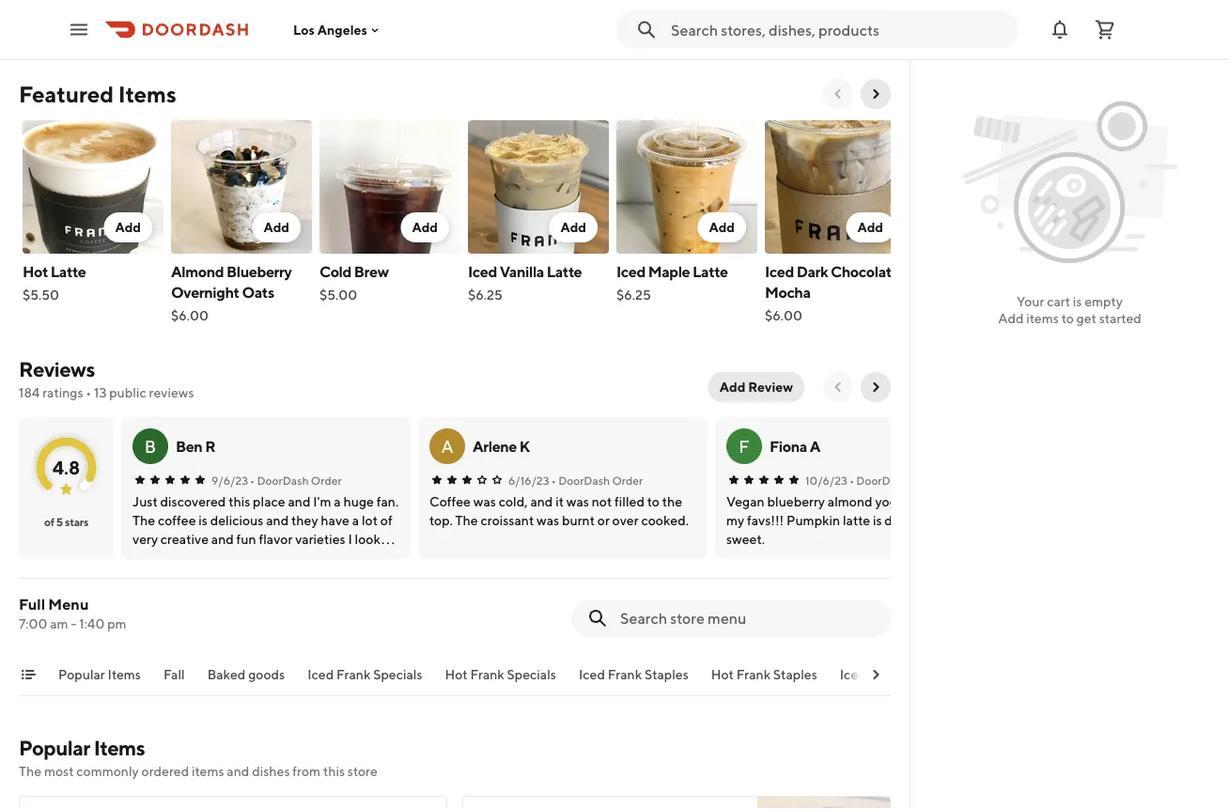 Task type: locate. For each thing, give the bounding box(es) containing it.
staples
[[645, 667, 689, 682], [773, 667, 817, 682]]

3 add button from the left
[[401, 212, 449, 242]]

ordered
[[141, 763, 189, 779]]

iced up mocha on the top right of the page
[[765, 263, 794, 280]]

1 frank from the left
[[336, 667, 371, 682]]

add button for almond blueberry overnight oats
[[252, 212, 301, 242]]

frank for iced frank staples
[[608, 667, 642, 682]]

items down your
[[1026, 311, 1059, 326]]

$6.00 down 'overnight'
[[171, 308, 209, 323]]

$6.00
[[171, 308, 209, 323], [765, 308, 802, 323]]

1 horizontal spatial order
[[612, 474, 643, 487]]

2 horizontal spatial • doordash order
[[849, 474, 941, 487]]

0 horizontal spatial a
[[441, 436, 453, 456]]

1 horizontal spatial almond blueberry overnight oats image
[[757, 796, 891, 808]]

frank inside button
[[336, 667, 371, 682]]

brew
[[354, 263, 389, 280]]

3 • doordash order from the left
[[849, 474, 941, 487]]

-
[[71, 616, 77, 631]]

2 horizontal spatial doordash
[[856, 474, 908, 487]]

add button for cold brew
[[401, 212, 449, 242]]

• doordash order right 10/6/23
[[849, 474, 941, 487]]

latte for iced vanilla latte
[[547, 263, 582, 280]]

iced inside button
[[579, 667, 605, 682]]

2 latte from the left
[[547, 263, 582, 280]]

hot latte image
[[23, 120, 164, 254]]

popular
[[58, 667, 105, 682], [19, 736, 90, 760]]

1 horizontal spatial • doordash order
[[551, 474, 643, 487]]

latte up the $5.50
[[51, 263, 86, 280]]

baked
[[207, 667, 246, 682]]

1 $6.00 from the left
[[171, 308, 209, 323]]

0 items, open order cart image
[[1094, 18, 1116, 41]]

reviews
[[149, 385, 194, 400]]

specials
[[373, 667, 422, 682], [507, 667, 556, 682]]

• left 13
[[86, 385, 91, 400]]

items left fall
[[108, 667, 141, 682]]

4 frank from the left
[[736, 667, 771, 682]]

• doordash order right the 9/6/23
[[250, 474, 342, 487]]

2 specials from the left
[[507, 667, 556, 682]]

hot for hot frank specials
[[445, 667, 468, 682]]

• doordash order
[[250, 474, 342, 487], [551, 474, 643, 487], [849, 474, 941, 487]]

and inside popular items the most commonly ordered items and dishes from this store
[[227, 763, 249, 779]]

add review
[[720, 379, 793, 395]]

hot frank specials button
[[445, 665, 556, 695]]

0 horizontal spatial latte
[[51, 263, 86, 280]]

1 horizontal spatial $6.25
[[616, 287, 651, 303]]

a
[[441, 436, 453, 456], [810, 437, 820, 455]]

• doordash order for b
[[250, 474, 342, 487]]

0 horizontal spatial doordash
[[257, 474, 309, 487]]

1 staples from the left
[[645, 667, 689, 682]]

popular up the most at bottom left
[[19, 736, 90, 760]]

doordash right the 9/6/23
[[257, 474, 309, 487]]

full
[[19, 595, 45, 613]]

0 horizontal spatial $6.25
[[468, 287, 502, 303]]

iced inside iced vanilla latte $6.25
[[468, 263, 497, 280]]

2 doordash from the left
[[558, 474, 610, 487]]

iced right hot frank specials
[[579, 667, 605, 682]]

public
[[109, 385, 146, 400]]

1 vertical spatial almond blueberry overnight oats image
[[757, 796, 891, 808]]

and left 'teas'
[[976, 667, 998, 682]]

oats
[[242, 283, 274, 301]]

items right ordered
[[192, 763, 224, 779]]

1 latte from the left
[[51, 263, 86, 280]]

popular inside popular items the most commonly ordered items and dishes from this store
[[19, 736, 90, 760]]

iced for iced vanilla latte $6.25
[[468, 263, 497, 280]]

1 vertical spatial items
[[192, 763, 224, 779]]

0 horizontal spatial specials
[[373, 667, 422, 682]]

arlene
[[473, 437, 517, 455]]

popular down -
[[58, 667, 105, 682]]

hot right iced frank specials
[[445, 667, 468, 682]]

of 5 stars
[[44, 515, 88, 528]]

2 staples from the left
[[773, 667, 817, 682]]

los
[[293, 22, 315, 37]]

items inside popular items the most commonly ordered items and dishes from this store
[[192, 763, 224, 779]]

popular inside button
[[58, 667, 105, 682]]

add for iced dark chocolate mocha
[[857, 219, 883, 235]]

2 • doordash order from the left
[[551, 474, 643, 487]]

stars
[[65, 515, 88, 528]]

2 $6.00 from the left
[[765, 308, 802, 323]]

iced frank staples
[[579, 667, 689, 682]]

2 horizontal spatial latte
[[693, 263, 728, 280]]

iced inside iced dark chocolate mocha $6.00
[[765, 263, 794, 280]]

k
[[520, 437, 530, 455]]

3 order from the left
[[910, 474, 941, 487]]

1 • doordash order from the left
[[250, 474, 342, 487]]

2 vertical spatial items
[[94, 736, 145, 760]]

hot latte $5.50
[[23, 263, 86, 303]]

$6.25 down vanilla
[[468, 287, 502, 303]]

• right '6/16/23'
[[551, 474, 556, 487]]

iced inside iced maple latte $6.25
[[616, 263, 645, 280]]

0 vertical spatial and
[[976, 667, 998, 682]]

doordash right '6/16/23'
[[558, 474, 610, 487]]

2 frank from the left
[[470, 667, 504, 682]]

next image
[[868, 380, 883, 395]]

1 doordash from the left
[[257, 474, 309, 487]]

featured
[[19, 80, 114, 107]]

iced for iced frank staples
[[579, 667, 605, 682]]

latte inside iced vanilla latte $6.25
[[547, 263, 582, 280]]

0 horizontal spatial staples
[[645, 667, 689, 682]]

frank for hot frank staples
[[736, 667, 771, 682]]

latte for iced maple latte
[[693, 263, 728, 280]]

6 add button from the left
[[846, 212, 895, 242]]

hot down item search search box
[[711, 667, 734, 682]]

1 horizontal spatial and
[[976, 667, 998, 682]]

0 vertical spatial items
[[1026, 311, 1059, 326]]

order for b
[[311, 474, 342, 487]]

•
[[86, 385, 91, 400], [250, 474, 255, 487], [551, 474, 556, 487], [849, 474, 854, 487]]

$6.25
[[468, 287, 502, 303], [616, 287, 651, 303]]

add for cold brew
[[412, 219, 438, 235]]

almond blueberry overnight oats image
[[171, 120, 312, 254], [757, 796, 891, 808]]

2 $6.25 from the left
[[616, 287, 651, 303]]

add button for iced vanilla latte
[[549, 212, 598, 242]]

1 vertical spatial items
[[108, 667, 141, 682]]

commonly
[[76, 763, 139, 779]]

add for almond blueberry overnight oats
[[264, 219, 289, 235]]

hot left matcha,
[[869, 667, 892, 682]]

1 horizontal spatial staples
[[773, 667, 817, 682]]

5 add button from the left
[[698, 212, 746, 242]]

frank
[[336, 667, 371, 682], [470, 667, 504, 682], [608, 667, 642, 682], [736, 667, 771, 682]]

iced left scroll menu navigation right 'image'
[[840, 667, 866, 682]]

iced vanilla latte image
[[468, 120, 609, 254]]

your
[[1017, 294, 1044, 309]]

mocha
[[765, 283, 811, 301]]

3 frank from the left
[[608, 667, 642, 682]]

and
[[976, 667, 998, 682], [227, 763, 249, 779]]

angeles
[[317, 22, 367, 37]]

0 horizontal spatial and
[[227, 763, 249, 779]]

items inside popular items the most commonly ordered items and dishes from this store
[[94, 736, 145, 760]]

specials inside button
[[507, 667, 556, 682]]

$6.00 inside iced dark chocolate mocha $6.00
[[765, 308, 802, 323]]

popular items
[[58, 667, 141, 682]]

goods
[[248, 667, 285, 682]]

cold brew $5.00
[[319, 263, 389, 303]]

1 order from the left
[[311, 474, 342, 487]]

reviews 184 ratings • 13 public reviews
[[19, 357, 194, 400]]

$6.00 for iced dark chocolate mocha
[[765, 308, 802, 323]]

items right featured
[[118, 80, 176, 107]]

items inside button
[[108, 667, 141, 682]]

iced for iced hot matcha, chai and teas
[[840, 667, 866, 682]]

latte right maple in the right top of the page
[[693, 263, 728, 280]]

1 specials from the left
[[373, 667, 422, 682]]

order
[[311, 474, 342, 487], [612, 474, 643, 487], [910, 474, 941, 487]]

items
[[1026, 311, 1059, 326], [192, 763, 224, 779]]

1 horizontal spatial latte
[[547, 263, 582, 280]]

0 horizontal spatial $6.00
[[171, 308, 209, 323]]

0 horizontal spatial items
[[192, 763, 224, 779]]

blueberry
[[227, 263, 292, 280]]

staples for iced frank staples
[[645, 667, 689, 682]]

1 add button from the left
[[104, 212, 152, 242]]

add
[[115, 219, 141, 235], [264, 219, 289, 235], [412, 219, 438, 235], [560, 219, 586, 235], [709, 219, 735, 235], [857, 219, 883, 235], [998, 311, 1024, 326], [720, 379, 745, 395]]

iced for iced maple latte $6.25
[[616, 263, 645, 280]]

items inside heading
[[118, 80, 176, 107]]

2 horizontal spatial order
[[910, 474, 941, 487]]

1 $6.25 from the left
[[468, 287, 502, 303]]

popular items button
[[58, 665, 141, 695]]

add for iced maple latte
[[709, 219, 735, 235]]

this
[[323, 763, 345, 779]]

7:00
[[19, 616, 47, 631]]

$6.25 down maple in the right top of the page
[[616, 287, 651, 303]]

$6.00 inside almond blueberry overnight oats $6.00
[[171, 308, 209, 323]]

items for featured items
[[118, 80, 176, 107]]

$6.00 down mocha on the top right of the page
[[765, 308, 802, 323]]

0 horizontal spatial almond blueberry overnight oats image
[[171, 120, 312, 254]]

1 horizontal spatial specials
[[507, 667, 556, 682]]

$6.25 for maple
[[616, 287, 651, 303]]

• right the 9/6/23
[[250, 474, 255, 487]]

184
[[19, 385, 40, 400]]

1 vertical spatial popular
[[19, 736, 90, 760]]

hot inside hot latte $5.50
[[23, 263, 48, 280]]

0 vertical spatial almond blueberry overnight oats image
[[171, 120, 312, 254]]

0 vertical spatial items
[[118, 80, 176, 107]]

add button for hot latte
[[104, 212, 152, 242]]

a left arlene at the left of page
[[441, 436, 453, 456]]

1 horizontal spatial items
[[1026, 311, 1059, 326]]

0 horizontal spatial • doordash order
[[250, 474, 342, 487]]

items
[[118, 80, 176, 107], [108, 667, 141, 682], [94, 736, 145, 760]]

• inside the reviews 184 ratings • 13 public reviews
[[86, 385, 91, 400]]

4.8
[[52, 456, 80, 478]]

4 add button from the left
[[549, 212, 598, 242]]

$6.25 inside iced vanilla latte $6.25
[[468, 287, 502, 303]]

items for popular items
[[108, 667, 141, 682]]

$6.25 inside iced maple latte $6.25
[[616, 287, 651, 303]]

Store search: begin typing to search for stores available on DoorDash text field
[[671, 19, 1007, 40]]

add for hot latte
[[115, 219, 141, 235]]

and left dishes
[[227, 763, 249, 779]]

arlene k
[[473, 437, 530, 455]]

hot up the $5.50
[[23, 263, 48, 280]]

3 doordash from the left
[[856, 474, 908, 487]]

specials inside button
[[373, 667, 422, 682]]

iced left vanilla
[[468, 263, 497, 280]]

matcha,
[[894, 667, 943, 682]]

chai
[[945, 667, 973, 682]]

ben
[[176, 437, 202, 455]]

iced left maple in the right top of the page
[[616, 263, 645, 280]]

latte right vanilla
[[547, 263, 582, 280]]

iced dark chocolate mocha $6.00
[[765, 263, 899, 323]]

2 order from the left
[[612, 474, 643, 487]]

0 horizontal spatial order
[[311, 474, 342, 487]]

maple
[[648, 263, 690, 280]]

doordash right 10/6/23
[[856, 474, 908, 487]]

1 vertical spatial and
[[227, 763, 249, 779]]

hot frank staples button
[[711, 665, 817, 695]]

notification bell image
[[1049, 18, 1071, 41]]

3 latte from the left
[[693, 263, 728, 280]]

1 horizontal spatial doordash
[[558, 474, 610, 487]]

• right 10/6/23
[[849, 474, 854, 487]]

latte inside iced maple latte $6.25
[[693, 263, 728, 280]]

items up commonly
[[94, 736, 145, 760]]

1 horizontal spatial $6.00
[[765, 308, 802, 323]]

hot for hot frank staples
[[711, 667, 734, 682]]

13
[[94, 385, 107, 400]]

• doordash order right '6/16/23'
[[551, 474, 643, 487]]

a right fiona
[[810, 437, 820, 455]]

add button
[[104, 212, 152, 242], [252, 212, 301, 242], [401, 212, 449, 242], [549, 212, 598, 242], [698, 212, 746, 242], [846, 212, 895, 242]]

$6.00 for almond blueberry overnight oats
[[171, 308, 209, 323]]

hot frank specials
[[445, 667, 556, 682]]

2 add button from the left
[[252, 212, 301, 242]]

almond
[[171, 263, 224, 280]]

0 vertical spatial popular
[[58, 667, 105, 682]]

iced right goods
[[307, 667, 334, 682]]

10/6/23
[[805, 474, 847, 487]]

add inside your cart is empty add items to get started
[[998, 311, 1024, 326]]

doordash
[[257, 474, 309, 487], [558, 474, 610, 487], [856, 474, 908, 487]]



Task type: describe. For each thing, give the bounding box(es) containing it.
empty
[[1085, 294, 1123, 309]]

add review button
[[708, 372, 804, 402]]

doordash for a
[[558, 474, 610, 487]]

chocolate
[[831, 263, 899, 280]]

$6.25 for vanilla
[[468, 287, 502, 303]]

iced maple latte $6.25
[[616, 263, 728, 303]]

iced hot matcha, chai and teas
[[840, 667, 1028, 682]]

iced frank specials button
[[307, 665, 422, 695]]

most
[[44, 763, 74, 779]]

the
[[19, 763, 41, 779]]

ratings
[[42, 385, 83, 400]]

fall button
[[163, 665, 185, 695]]

baked goods
[[207, 667, 285, 682]]

dark
[[797, 263, 828, 280]]

hot frank staples
[[711, 667, 817, 682]]

Item Search search field
[[620, 608, 876, 629]]

pm
[[107, 616, 126, 631]]

baked goods button
[[207, 665, 285, 695]]

9/6/23
[[211, 474, 248, 487]]

of
[[44, 515, 54, 528]]

iced hot matcha, chai and teas button
[[840, 665, 1028, 695]]

frank for iced frank specials
[[336, 667, 371, 682]]

dishes
[[252, 763, 290, 779]]

fiona a
[[770, 437, 820, 455]]

1 horizontal spatial a
[[810, 437, 820, 455]]

iced maple latte image
[[616, 120, 757, 254]]

cold
[[319, 263, 351, 280]]

iced vanilla latte $6.25
[[468, 263, 582, 303]]

add button for iced dark chocolate mocha
[[846, 212, 895, 242]]

• doordash order for a
[[551, 474, 643, 487]]

review
[[748, 379, 793, 395]]

previous button of carousel image
[[831, 86, 846, 101]]

teas
[[1001, 667, 1028, 682]]

reviews link
[[19, 357, 95, 382]]

next button of carousel image
[[868, 86, 883, 101]]

get
[[1077, 311, 1097, 326]]

latte inside hot latte $5.50
[[51, 263, 86, 280]]

1:40
[[79, 616, 105, 631]]

order for f
[[910, 474, 941, 487]]

• for a
[[551, 474, 556, 487]]

r
[[205, 437, 215, 455]]

cold brew image
[[319, 120, 460, 254]]

ben r
[[176, 437, 215, 455]]

los angeles button
[[293, 22, 382, 37]]

popular for popular items the most commonly ordered items and dishes from this store
[[19, 736, 90, 760]]

los angeles
[[293, 22, 367, 37]]

scroll menu navigation right image
[[868, 667, 883, 682]]

menu
[[48, 595, 89, 613]]

add button for iced maple latte
[[698, 212, 746, 242]]

staples for hot frank staples
[[773, 667, 817, 682]]

5
[[56, 515, 63, 528]]

6/16/23
[[508, 474, 549, 487]]

items inside your cart is empty add items to get started
[[1026, 311, 1059, 326]]

almond blueberry overnight oats $6.00
[[171, 263, 292, 323]]

add for iced vanilla latte
[[560, 219, 586, 235]]

cart
[[1047, 294, 1070, 309]]

• doordash order for f
[[849, 474, 941, 487]]

frank for hot frank specials
[[470, 667, 504, 682]]

iced frank specials
[[307, 667, 422, 682]]

store
[[348, 763, 378, 779]]

specials for hot frank specials
[[507, 667, 556, 682]]

doordash for f
[[856, 474, 908, 487]]

started
[[1099, 311, 1142, 326]]

iced frank staples button
[[579, 665, 689, 695]]

previous image
[[831, 380, 846, 395]]

show menu categories image
[[21, 667, 36, 682]]

hot inside button
[[869, 667, 892, 682]]

iced for iced dark chocolate mocha $6.00
[[765, 263, 794, 280]]

is
[[1073, 294, 1082, 309]]

and inside button
[[976, 667, 998, 682]]

to
[[1062, 311, 1074, 326]]

overnight
[[171, 283, 239, 301]]

order for a
[[612, 474, 643, 487]]

• for f
[[849, 474, 854, 487]]

f
[[739, 436, 750, 456]]

vanilla
[[500, 263, 544, 280]]

doordash for b
[[257, 474, 309, 487]]

hot for hot latte $5.50
[[23, 263, 48, 280]]

$5.50
[[23, 287, 59, 303]]

• for b
[[250, 474, 255, 487]]

popular items the most commonly ordered items and dishes from this store
[[19, 736, 378, 779]]

iced for iced frank specials
[[307, 667, 334, 682]]

specials for iced frank specials
[[373, 667, 422, 682]]

from
[[292, 763, 321, 779]]

your cart is empty add items to get started
[[998, 294, 1142, 326]]

fiona
[[770, 437, 807, 455]]

featured items heading
[[19, 79, 176, 109]]

items for popular items the most commonly ordered items and dishes from this store
[[94, 736, 145, 760]]

open menu image
[[68, 18, 90, 41]]

fall
[[163, 667, 185, 682]]

reviews
[[19, 357, 95, 382]]

featured items
[[19, 80, 176, 107]]

$5.00
[[319, 287, 357, 303]]

popular for popular items
[[58, 667, 105, 682]]

iced dark chocolate mocha image
[[765, 120, 906, 254]]

full menu 7:00 am - 1:40 pm
[[19, 595, 126, 631]]

b
[[145, 436, 156, 456]]

am
[[50, 616, 68, 631]]



Task type: vqa. For each thing, say whether or not it's contained in the screenshot.


